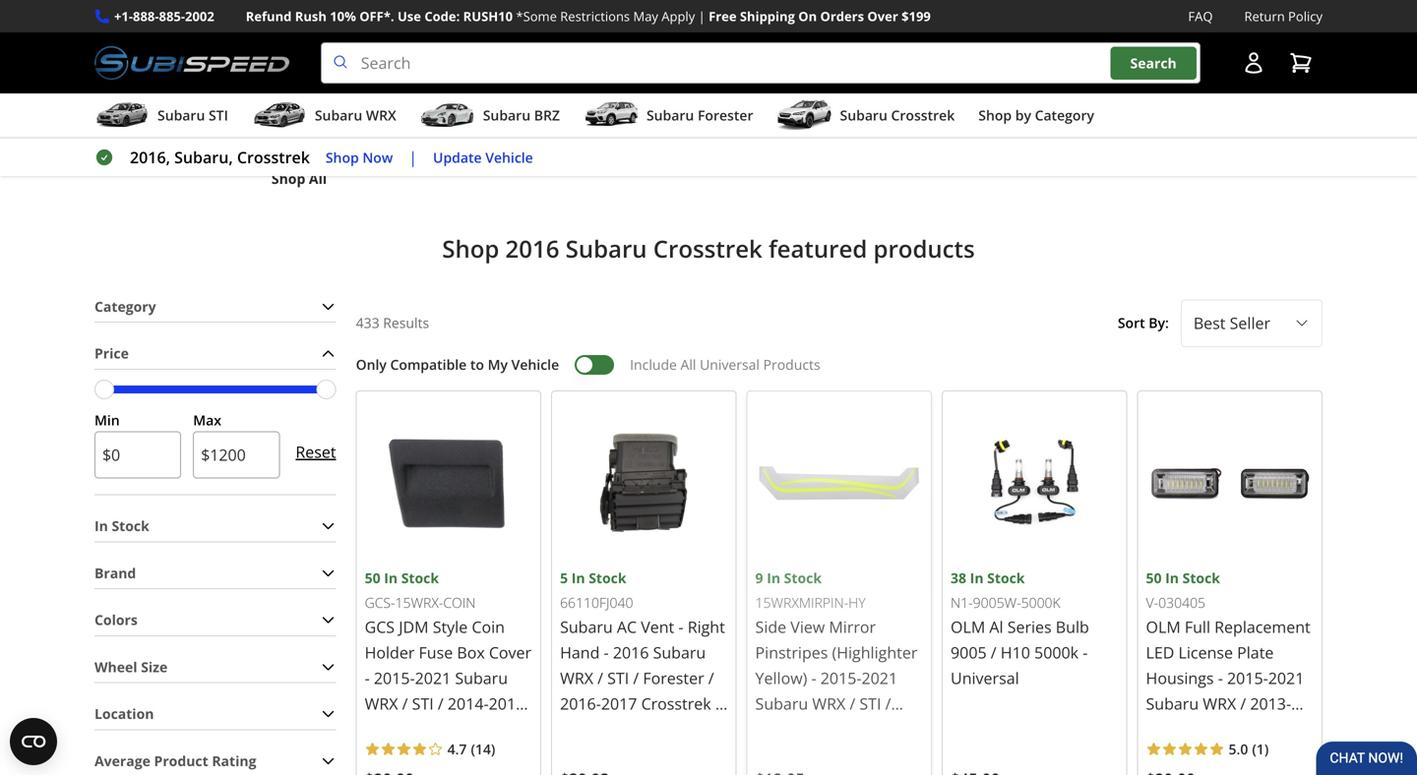 Task type: vqa. For each thing, say whether or not it's contained in the screenshot.


Task type: locate. For each thing, give the bounding box(es) containing it.
0 horizontal spatial )
[[491, 740, 496, 759]]

vehicle down subaru brz
[[486, 148, 533, 167]]

style
[[433, 617, 468, 638]]

2013- inside 50 in stock gcs-15wrx-coin gcs jdm style coin holder fuse box cover - 2015-2021 subaru wrx / sti / 2014-2018 forester / 2013-2017 crosstrek / 2017-2020 impreza
[[440, 719, 481, 740]]

0 horizontal spatial 50
[[365, 569, 381, 588]]

- down the license on the right of page
[[1219, 668, 1224, 689]]

2015- down "holder"
[[374, 668, 415, 689]]

1 vertical spatial impreza
[[365, 770, 425, 776]]

2017 up 14
[[481, 719, 517, 740]]

2015- down hand
[[560, 719, 601, 740]]

in inside dropdown button
[[95, 517, 108, 536]]

olm down the "n1-"
[[951, 617, 986, 638]]

2020 down housings
[[1147, 719, 1183, 740]]

2017 for 2013-
[[797, 719, 833, 740]]

forester down vent
[[643, 668, 705, 689]]

subaru wrx button
[[252, 98, 397, 137]]

shop by category button
[[979, 98, 1095, 137]]

wrx inside "dropdown button"
[[366, 106, 397, 125]]

( right 5.0
[[1253, 740, 1257, 759]]

50 inside the 50 in stock v-030405 olm full replacement led license plate housings - 2015-2021 subaru wrx / 2013- 2020 brz / 2014-2018 forester / 2016-2021 crosstrek / 201
[[1147, 569, 1162, 588]]

0 horizontal spatial all
[[309, 169, 327, 188]]

0 horizontal spatial 2014-
[[448, 693, 489, 715]]

15wrx-
[[395, 594, 443, 612]]

2013- down yellow) at right
[[756, 719, 797, 740]]

*some
[[516, 7, 557, 25]]

0 vertical spatial shop all link
[[886, 123, 942, 146]]

olm inside 38 in stock n1-9005w-5000k olm al series bulb 9005 / h10 5000k - universal
[[951, 617, 986, 638]]

2 horizontal spatial all
[[924, 125, 942, 143]]

1 horizontal spatial 2018
[[1271, 719, 1307, 740]]

category
[[1035, 106, 1095, 125]]

wrx down hand
[[560, 668, 594, 689]]

olm up the led
[[1147, 617, 1181, 638]]

by
[[1016, 106, 1032, 125]]

0 horizontal spatial new
[[489, 71, 520, 89]]

38
[[951, 569, 967, 588]]

forester down "holder"
[[365, 719, 426, 740]]

a subaru wrx thumbnail image image
[[252, 101, 307, 130]]

universal right include
[[700, 356, 760, 374]]

5
[[560, 569, 568, 588]]

all down garage
[[924, 125, 942, 143]]

all
[[924, 125, 942, 143], [309, 169, 327, 188], [681, 356, 697, 374]]

subaru inside subaru forester dropdown button
[[647, 106, 695, 125]]

search button
[[1111, 47, 1197, 80]]

colors button
[[95, 606, 336, 636]]

) right 2017-
[[491, 740, 496, 759]]

subaru
[[158, 106, 205, 125], [315, 106, 363, 125], [483, 106, 531, 125], [647, 106, 695, 125], [840, 106, 888, 125], [566, 233, 647, 265], [560, 617, 613, 638], [653, 642, 706, 663], [455, 668, 508, 689], [756, 693, 809, 715], [1147, 693, 1200, 715]]

new products
[[661, 71, 757, 89]]

1 vertical spatial universal
[[951, 668, 1020, 689]]

refund rush 10% off*. use code: rush10 *some restrictions may apply | free shipping on orders over $199
[[246, 7, 931, 25]]

crosstrek inside 9 in stock 15wrxmirpin-hy side view mirror pinstripes (highlighter yellow) - 2015-2021 subaru wrx / sti / 2013-2017 crosstrek
[[837, 719, 907, 740]]

2014- up 4.7 ( 14 )
[[448, 693, 489, 715]]

location button
[[95, 700, 336, 730]]

wrx inside the 50 in stock v-030405 olm full replacement led license plate housings - 2015-2021 subaru wrx / 2013- 2020 brz / 2014-2018 forester / 2016-2021 crosstrek / 201
[[1204, 693, 1237, 715]]

size
[[141, 658, 168, 677]]

0 vertical spatial |
[[699, 7, 706, 25]]

brz
[[534, 106, 560, 125], [1187, 719, 1216, 740]]

2017 inside the 5 in stock 66110fj040 subaru ac vent - right hand - 2016 subaru wrx / sti / forester / 2016-2017 crosstrek / 2015-2016 impreza
[[601, 693, 638, 715]]

universal down 9005
[[951, 668, 1020, 689]]

subaru brz button
[[420, 98, 560, 137]]

2013- inside 9 in stock 15wrxmirpin-hy side view mirror pinstripes (highlighter yellow) - 2015-2021 subaru wrx / sti / 2013-2017 crosstrek
[[756, 719, 797, 740]]

forester inside dropdown button
[[698, 106, 754, 125]]

0 vertical spatial vehicle
[[486, 148, 533, 167]]

0 vertical spatial 2016
[[506, 233, 560, 265]]

1 horizontal spatial 2016-
[[1222, 745, 1263, 766]]

impreza inside 50 in stock gcs-15wrx-coin gcs jdm style coin holder fuse box cover - 2015-2021 subaru wrx / sti / 2014-2018 forester / 2013-2017 crosstrek / 2017-2020 impreza
[[365, 770, 425, 776]]

0 horizontal spatial olm
[[951, 617, 986, 638]]

2015- down plate
[[1228, 668, 1269, 689]]

shop all link for suspension
[[272, 168, 327, 190]]

stock inside the 5 in stock 66110fj040 subaru ac vent - right hand - 2016 subaru wrx / sti / forester / 2016-2017 crosstrek / 2015-2016 impreza
[[589, 569, 627, 588]]

0 vertical spatial all
[[924, 125, 942, 143]]

1
[[1257, 740, 1265, 759]]

forester left 5.0
[[1147, 745, 1208, 766]]

1 horizontal spatial shop all link
[[886, 123, 942, 146]]

2 vertical spatial all
[[681, 356, 697, 374]]

ac
[[617, 617, 637, 638]]

subaru ac vent - right hand - 2016 subaru wrx / sti / forester / 2016-2017 crosstrek / 2015-2016 impreza image
[[560, 400, 728, 567]]

0 horizontal spatial 2017
[[481, 719, 517, 740]]

subaru inside 9 in stock 15wrxmirpin-hy side view mirror pinstripes (highlighter yellow) - 2015-2021 subaru wrx / sti / 2013-2017 crosstrek
[[756, 693, 809, 715]]

2 new from the left
[[661, 71, 692, 89]]

1 vertical spatial vehicle
[[512, 356, 559, 374]]

stock up brand
[[112, 517, 149, 536]]

suspension chassis bracing suspension linkage steering shop all
[[236, 71, 363, 188]]

button image
[[1243, 51, 1266, 75]]

50 for olm full replacement led license plate housings - 2015-2021 subaru wrx / 2013- 2020 brz / 2014-2018 forester / 2016-2021 crosstrek / 201
[[1147, 569, 1162, 588]]

stock for olm al series bulb 9005 / h10 5000k - universal
[[988, 569, 1026, 588]]

1 vertical spatial brz
[[1187, 719, 1216, 740]]

suspension down chassis
[[236, 119, 310, 137]]

5.0 ( 1 )
[[1229, 740, 1270, 759]]

1 horizontal spatial impreza
[[642, 719, 702, 740]]

in up brand
[[95, 517, 108, 536]]

all inside lifestyle the garage shop all
[[924, 125, 942, 143]]

olm full replacement led license plate housings - 2015-2021 subaru wrx / 2013-2020 brz / 2014-2018 forester / 2016-2021 crosstrek / 2017-2020 impreza image
[[1147, 400, 1315, 567]]

0 horizontal spatial 2020
[[490, 745, 526, 766]]

sti inside 50 in stock gcs-15wrx-coin gcs jdm style coin holder fuse box cover - 2015-2021 subaru wrx / sti / 2014-2018 forester / 2013-2017 crosstrek / 2017-2020 impreza
[[412, 693, 434, 715]]

0 vertical spatial impreza
[[642, 719, 702, 740]]

2 olm from the left
[[1147, 617, 1181, 638]]

restrictions
[[561, 7, 630, 25]]

off*.
[[360, 7, 394, 25]]

steering
[[273, 141, 326, 160]]

Max text field
[[193, 432, 280, 479]]

1 vertical spatial all
[[309, 169, 327, 188]]

max
[[193, 411, 222, 430]]

shop down the update vehicle 'button'
[[442, 233, 500, 265]]

the garage link
[[877, 95, 951, 117]]

2020
[[1147, 719, 1183, 740], [490, 745, 526, 766]]

on
[[799, 7, 817, 25]]

Min text field
[[95, 432, 181, 479]]

housings
[[1147, 668, 1215, 689]]

| right now
[[409, 147, 418, 168]]

2 vertical spatial 2016
[[601, 719, 638, 740]]

0 horizontal spatial impreza
[[365, 770, 425, 776]]

shop down linkage
[[326, 148, 359, 167]]

2015- inside 50 in stock gcs-15wrx-coin gcs jdm style coin holder fuse box cover - 2015-2021 subaru wrx / sti / 2014-2018 forester / 2013-2017 crosstrek / 2017-2020 impreza
[[374, 668, 415, 689]]

0 horizontal spatial shop all link
[[272, 168, 327, 190]]

extra savings
[[1073, 71, 1164, 89]]

in inside the 5 in stock 66110fj040 subaru ac vent - right hand - 2016 subaru wrx / sti / forester / 2016-2017 crosstrek / 2015-2016 impreza
[[572, 569, 585, 588]]

50 up gcs-
[[365, 569, 381, 588]]

2014- inside the 50 in stock v-030405 olm full replacement led license plate housings - 2015-2021 subaru wrx / 2013- 2020 brz / 2014-2018 forester / 2016-2021 crosstrek / 201
[[1230, 719, 1271, 740]]

0 vertical spatial 2020
[[1147, 719, 1183, 740]]

1 horizontal spatial products
[[696, 71, 757, 89]]

stock for olm full replacement led license plate housings - 2015-2021 subaru wrx / 2013- 2020 brz / 2014-2018 forester / 2016-2021 crosstrek / 201
[[1183, 569, 1221, 588]]

1 horizontal spatial |
[[699, 7, 706, 25]]

2014-
[[448, 693, 489, 715], [1230, 719, 1271, 740]]

replacement
[[1215, 617, 1311, 638]]

2 horizontal spatial 2017
[[797, 719, 833, 740]]

0 vertical spatial brz
[[534, 106, 560, 125]]

2013- inside the 50 in stock v-030405 olm full replacement led license plate housings - 2015-2021 subaru wrx / 2013- 2020 brz / 2014-2018 forester / 2016-2021 crosstrek / 201
[[1251, 693, 1292, 715]]

in right 9
[[767, 569, 781, 588]]

2018 down cover
[[489, 693, 525, 715]]

wrx down "holder"
[[365, 693, 398, 715]]

search input field
[[321, 42, 1201, 84]]

side
[[756, 617, 787, 638]]

1 50 from the left
[[365, 569, 381, 588]]

( right 4.7
[[471, 740, 476, 759]]

include all universal products
[[630, 356, 821, 374]]

shop inside dropdown button
[[979, 106, 1012, 125]]

shop for shop 2016 subaru crosstrek featured products
[[442, 233, 500, 265]]

- right yellow) at right
[[812, 668, 817, 689]]

1 horizontal spatial (
[[1253, 740, 1257, 759]]

vent
[[641, 617, 675, 638]]

shop down steering "link"
[[272, 169, 306, 188]]

2016- inside the 5 in stock 66110fj040 subaru ac vent - right hand - 2016 subaru wrx / sti / forester / 2016-2017 crosstrek / 2015-2016 impreza
[[560, 693, 601, 715]]

stock for gcs jdm style coin holder fuse box cover - 2015-2021 subaru wrx / sti / 2014-2018 forester / 2013-2017 crosstrek / 2017-2020 impreza
[[401, 569, 439, 588]]

1 horizontal spatial 2017
[[601, 693, 638, 715]]

0 horizontal spatial 2013-
[[440, 719, 481, 740]]

sti down ac
[[608, 668, 629, 689]]

1 vertical spatial 2016-
[[1222, 745, 1263, 766]]

1 horizontal spatial )
[[1265, 740, 1270, 759]]

subaru crosstrek
[[840, 106, 955, 125]]

olm
[[951, 617, 986, 638], [1147, 617, 1181, 638]]

2 horizontal spatial products
[[764, 356, 821, 374]]

return policy link
[[1245, 6, 1323, 27]]

brz inside subaru brz dropdown button
[[534, 106, 560, 125]]

use
[[398, 7, 421, 25]]

0 horizontal spatial 2018
[[489, 693, 525, 715]]

2014- down plate
[[1230, 719, 1271, 740]]

1 horizontal spatial 2020
[[1147, 719, 1183, 740]]

all inside suspension chassis bracing suspension linkage steering shop all
[[309, 169, 327, 188]]

all down steering "link"
[[309, 169, 327, 188]]

sti down fuse
[[412, 693, 434, 715]]

code:
[[425, 7, 460, 25]]

hy
[[849, 594, 866, 612]]

1 vertical spatial 2014-
[[1230, 719, 1271, 740]]

may
[[634, 7, 659, 25]]

in right 5
[[572, 569, 585, 588]]

- down "holder"
[[365, 668, 370, 689]]

vehicle inside 'button'
[[486, 148, 533, 167]]

in up 030405
[[1166, 569, 1180, 588]]

wrx down housings
[[1204, 693, 1237, 715]]

in inside 50 in stock gcs-15wrx-coin gcs jdm style coin holder fuse box cover - 2015-2021 subaru wrx / sti / 2014-2018 forester / 2013-2017 crosstrek / 2017-2020 impreza
[[384, 569, 398, 588]]

maximum slider
[[317, 380, 336, 400]]

suspension up chassis bracing link
[[260, 71, 338, 89]]

1 vertical spatial shop all link
[[272, 168, 327, 190]]

2018 for 2021
[[1271, 719, 1307, 740]]

stock inside 50 in stock gcs-15wrx-coin gcs jdm style coin holder fuse box cover - 2015-2021 subaru wrx / sti / 2014-2018 forester / 2013-2017 crosstrek / 2017-2020 impreza
[[401, 569, 439, 588]]

2020 right 4.7
[[490, 745, 526, 766]]

- right hand
[[604, 642, 609, 663]]

stock up "15wrxmirpin-"
[[784, 569, 822, 588]]

) for 2017
[[491, 740, 496, 759]]

shop all link down the garage link
[[886, 123, 942, 146]]

1 vertical spatial 2020
[[490, 745, 526, 766]]

stock up 66110fj040
[[589, 569, 627, 588]]

2017 inside 50 in stock gcs-15wrx-coin gcs jdm style coin holder fuse box cover - 2015-2021 subaru wrx / sti / 2014-2018 forester / 2013-2017 crosstrek / 2017-2020 impreza
[[481, 719, 517, 740]]

gcs-
[[365, 594, 395, 612]]

garage
[[904, 96, 951, 115]]

lifestyle
[[885, 71, 943, 89]]

vehicle right my
[[512, 356, 559, 374]]

a subaru brz thumbnail image image
[[420, 101, 475, 130]]

in for side view mirror pinstripes (highlighter yellow) - 2015-2021 subaru wrx / sti / 2013-2017 crosstrek
[[767, 569, 781, 588]]

price
[[95, 344, 129, 363]]

sti up "2016, subaru, crosstrek"
[[209, 106, 228, 125]]

2021 inside 9 in stock 15wrxmirpin-hy side view mirror pinstripes (highlighter yellow) - 2015-2021 subaru wrx / sti / 2013-2017 crosstrek
[[862, 668, 898, 689]]

brz left 5.0
[[1187, 719, 1216, 740]]

1 horizontal spatial universal
[[951, 668, 1020, 689]]

mirror
[[830, 617, 876, 638]]

compatible
[[390, 356, 467, 374]]

forester down new products
[[698, 106, 754, 125]]

gcs
[[365, 617, 395, 638]]

2018 inside the 50 in stock v-030405 olm full replacement led license plate housings - 2015-2021 subaru wrx / 2013- 2020 brz / 2014-2018 forester / 2016-2021 crosstrek / 201
[[1271, 719, 1307, 740]]

1 horizontal spatial 50
[[1147, 569, 1162, 588]]

stock up 9005w-
[[988, 569, 1026, 588]]

subaru inside subaru crosstrek dropdown button
[[840, 106, 888, 125]]

hand
[[560, 642, 600, 663]]

shop left "by"
[[979, 106, 1012, 125]]

2016
[[506, 233, 560, 265], [613, 642, 649, 663], [601, 719, 638, 740]]

in up gcs-
[[384, 569, 398, 588]]

location
[[95, 705, 154, 724]]

50 inside 50 in stock gcs-15wrx-coin gcs jdm style coin holder fuse box cover - 2015-2021 subaru wrx / sti / 2014-2018 forester / 2013-2017 crosstrek / 2017-2020 impreza
[[365, 569, 381, 588]]

2 horizontal spatial 2013-
[[1251, 693, 1292, 715]]

subaru inside the 50 in stock v-030405 olm full replacement led license plate housings - 2015-2021 subaru wrx / 2013- 2020 brz / 2014-2018 forester / 2016-2021 crosstrek / 201
[[1147, 693, 1200, 715]]

forester inside the 50 in stock v-030405 olm full replacement led license plate housings - 2015-2021 subaru wrx / 2013- 2020 brz / 2014-2018 forester / 2016-2021 crosstrek / 201
[[1147, 745, 1208, 766]]

1 horizontal spatial brz
[[1187, 719, 1216, 740]]

0 horizontal spatial 2016-
[[560, 693, 601, 715]]

wrx up now
[[366, 106, 397, 125]]

subaru inside subaru brz dropdown button
[[483, 106, 531, 125]]

full
[[1185, 617, 1211, 638]]

2013-
[[1251, 693, 1292, 715], [440, 719, 481, 740], [756, 719, 797, 740]]

in right 38 on the bottom right
[[971, 569, 984, 588]]

1 vertical spatial 2016
[[613, 642, 649, 663]]

2014- inside 50 in stock gcs-15wrx-coin gcs jdm style coin holder fuse box cover - 2015-2021 subaru wrx / sti / 2014-2018 forester / 2013-2017 crosstrek / 2017-2020 impreza
[[448, 693, 489, 715]]

crosstrek inside the 5 in stock 66110fj040 subaru ac vent - right hand - 2016 subaru wrx / sti / forester / 2016-2017 crosstrek / 2015-2016 impreza
[[642, 693, 712, 715]]

2013- up 4.7
[[440, 719, 481, 740]]

shop all link
[[886, 123, 942, 146], [272, 168, 327, 190]]

2017 inside 9 in stock 15wrxmirpin-hy side view mirror pinstripes (highlighter yellow) - 2015-2021 subaru wrx / sti / 2013-2017 crosstrek
[[797, 719, 833, 740]]

433 results
[[356, 314, 430, 333]]

| left free
[[699, 7, 706, 25]]

0 vertical spatial universal
[[700, 356, 760, 374]]

february
[[423, 71, 486, 89]]

wrx down pinstripes
[[813, 693, 846, 715]]

9 in stock 15wrxmirpin-hy side view mirror pinstripes (highlighter yellow) - 2015-2021 subaru wrx / sti / 2013-2017 crosstrek
[[756, 569, 918, 740]]

1 vertical spatial suspension
[[236, 119, 310, 137]]

1 olm from the left
[[951, 617, 986, 638]]

( for 2016-
[[1253, 740, 1257, 759]]

0 horizontal spatial brz
[[534, 106, 560, 125]]

2020 inside the 50 in stock v-030405 olm full replacement led license plate housings - 2015-2021 subaru wrx / 2013- 2020 brz / 2014-2018 forester / 2016-2021 crosstrek / 201
[[1147, 719, 1183, 740]]

extra
[[1073, 71, 1109, 89]]

now
[[363, 148, 393, 167]]

stock up 030405
[[1183, 569, 1221, 588]]

rush
[[295, 7, 327, 25]]

subaru inside subaru sti dropdown button
[[158, 106, 205, 125]]

2015-
[[374, 668, 415, 689], [821, 668, 862, 689], [1228, 668, 1269, 689], [560, 719, 601, 740]]

2 ) from the left
[[1265, 740, 1270, 759]]

in stock button
[[95, 512, 336, 542]]

sti
[[209, 106, 228, 125], [608, 668, 629, 689], [412, 693, 434, 715], [860, 693, 882, 715]]

1 ) from the left
[[491, 740, 496, 759]]

in for olm al series bulb 9005 / h10 5000k - universal
[[971, 569, 984, 588]]

2021 right 5.0
[[1263, 745, 1299, 766]]

2016- inside the 50 in stock v-030405 olm full replacement led license plate housings - 2015-2021 subaru wrx / 2013- 2020 brz / 2014-2018 forester / 2016-2021 crosstrek / 201
[[1222, 745, 1263, 766]]

in inside 38 in stock n1-9005w-5000k olm al series bulb 9005 / h10 5000k - universal
[[971, 569, 984, 588]]

shop all link down steering "link"
[[272, 168, 327, 190]]

2018 right 1
[[1271, 719, 1307, 740]]

1 horizontal spatial 2014-
[[1230, 719, 1271, 740]]

shop now link
[[326, 146, 393, 169]]

all right include
[[681, 356, 697, 374]]

0 vertical spatial 2016-
[[560, 693, 601, 715]]

olm al series bulb 9005 / h10 5000k - universal image
[[951, 400, 1119, 567]]

gcs jdm style coin holder fuse box cover - 2015-2021 subaru wrx / sti / 2014-2018 forester / 2013-2017 crosstrek / 2017-2020 impreza image
[[365, 400, 533, 567]]

0 vertical spatial suspension
[[260, 71, 338, 89]]

in inside the 50 in stock v-030405 olm full replacement led license plate housings - 2015-2021 subaru wrx / 2013- 2020 brz / 2014-2018 forester / 2016-2021 crosstrek / 201
[[1166, 569, 1180, 588]]

2021 down the (highlighter
[[862, 668, 898, 689]]

0 vertical spatial 2018
[[489, 693, 525, 715]]

in for subaru ac vent - right hand - 2016 subaru wrx / sti / forester / 2016-2017 crosstrek / 2015-2016 impreza
[[572, 569, 585, 588]]

2017 down yellow) at right
[[797, 719, 833, 740]]

universal
[[700, 356, 760, 374], [951, 668, 1020, 689]]

subispeed logo image
[[95, 42, 289, 84]]

2017 down ac
[[601, 693, 638, 715]]

1 vertical spatial |
[[409, 147, 418, 168]]

stock inside 38 in stock n1-9005w-5000k olm al series bulb 9005 / h10 5000k - universal
[[988, 569, 1026, 588]]

sti down the (highlighter
[[860, 693, 882, 715]]

) for 2021
[[1265, 740, 1270, 759]]

50 up v- at the right bottom
[[1147, 569, 1162, 588]]

2021 down fuse
[[415, 668, 451, 689]]

stock inside 9 in stock 15wrxmirpin-hy side view mirror pinstripes (highlighter yellow) - 2015-2021 subaru wrx / sti / 2013-2017 crosstrek
[[784, 569, 822, 588]]

0 vertical spatial 2014-
[[448, 693, 489, 715]]

1 horizontal spatial new
[[661, 71, 692, 89]]

2015- inside the 50 in stock v-030405 olm full replacement led license plate housings - 2015-2021 subaru wrx / 2013- 2020 brz / 2014-2018 forester / 2016-2021 crosstrek / 201
[[1228, 668, 1269, 689]]

- right vent
[[679, 617, 684, 638]]

a subaru forester thumbnail image image
[[584, 101, 639, 130]]

reset button
[[296, 429, 336, 476]]

) right 5.0
[[1265, 740, 1270, 759]]

brz down february new products
[[534, 106, 560, 125]]

in inside 9 in stock 15wrxmirpin-hy side view mirror pinstripes (highlighter yellow) - 2015-2021 subaru wrx / sti / 2013-2017 crosstrek
[[767, 569, 781, 588]]

stock up 15wrx-
[[401, 569, 439, 588]]

product
[[154, 752, 208, 771]]

2013- up 1
[[1251, 693, 1292, 715]]

- inside 9 in stock 15wrxmirpin-hy side view mirror pinstripes (highlighter yellow) - 2015-2021 subaru wrx / sti / 2013-2017 crosstrek
[[812, 668, 817, 689]]

2017 for 2016-
[[601, 693, 638, 715]]

2015- down the (highlighter
[[821, 668, 862, 689]]

2020 inside 50 in stock gcs-15wrx-coin gcs jdm style coin holder fuse box cover - 2015-2021 subaru wrx / sti / 2014-2018 forester / 2013-2017 crosstrek / 2017-2020 impreza
[[490, 745, 526, 766]]

average
[[95, 752, 151, 771]]

only
[[356, 356, 387, 374]]

1 vertical spatial 2018
[[1271, 719, 1307, 740]]

$199
[[902, 7, 931, 25]]

- down bulb
[[1083, 642, 1088, 663]]

1 horizontal spatial 2013-
[[756, 719, 797, 740]]

new up subaru forester dropdown button
[[661, 71, 692, 89]]

stock inside the 50 in stock v-030405 olm full replacement led license plate housings - 2015-2021 subaru wrx / 2013- 2020 brz / 2014-2018 forester / 2016-2021 crosstrek / 201
[[1183, 569, 1221, 588]]

stock
[[112, 517, 149, 536], [401, 569, 439, 588], [784, 569, 822, 588], [589, 569, 627, 588], [988, 569, 1026, 588], [1183, 569, 1221, 588]]

new up subaru brz
[[489, 71, 520, 89]]

right
[[688, 617, 726, 638]]

2018 inside 50 in stock gcs-15wrx-coin gcs jdm style coin holder fuse box cover - 2015-2021 subaru wrx / sti / 2014-2018 forester / 2013-2017 crosstrek / 2017-2020 impreza
[[489, 693, 525, 715]]

1 ( from the left
[[471, 740, 476, 759]]

2 ( from the left
[[1253, 740, 1257, 759]]

wrx inside 9 in stock 15wrxmirpin-hy side view mirror pinstripes (highlighter yellow) - 2015-2021 subaru wrx / sti / 2013-2017 crosstrek
[[813, 693, 846, 715]]

jdm
[[399, 617, 429, 638]]

|
[[699, 7, 706, 25], [409, 147, 418, 168]]

yellow)
[[756, 668, 808, 689]]

1 horizontal spatial olm
[[1147, 617, 1181, 638]]

average product rating
[[95, 752, 256, 771]]

subaru inside 50 in stock gcs-15wrx-coin gcs jdm style coin holder fuse box cover - 2015-2021 subaru wrx / sti / 2014-2018 forester / 2013-2017 crosstrek / 2017-2020 impreza
[[455, 668, 508, 689]]

shop down the garage link
[[886, 125, 920, 143]]

2 50 from the left
[[1147, 569, 1162, 588]]

0 horizontal spatial (
[[471, 740, 476, 759]]



Task type: describe. For each thing, give the bounding box(es) containing it.
+1-
[[114, 7, 133, 25]]

featured
[[769, 233, 868, 265]]

cover
[[489, 642, 532, 663]]

shop now
[[326, 148, 393, 167]]

wheel size
[[95, 658, 168, 677]]

policy
[[1289, 7, 1323, 25]]

subaru inside subaru wrx "dropdown button"
[[315, 106, 363, 125]]

2015- inside the 5 in stock 66110fj040 subaru ac vent - right hand - 2016 subaru wrx / sti / forester / 2016-2017 crosstrek / 2015-2016 impreza
[[560, 719, 601, 740]]

shop inside suspension chassis bracing suspension linkage steering shop all
[[272, 169, 306, 188]]

2018 for 2017
[[489, 693, 525, 715]]

- inside 50 in stock gcs-15wrx-coin gcs jdm style coin holder fuse box cover - 2015-2021 subaru wrx / sti / 2014-2018 forester / 2013-2017 crosstrek / 2017-2020 impreza
[[365, 668, 370, 689]]

( for 2013-
[[471, 740, 476, 759]]

chassis bracing link
[[236, 95, 363, 117]]

orders
[[821, 7, 865, 25]]

wrx inside the 5 in stock 66110fj040 subaru ac vent - right hand - 2016 subaru wrx / sti / forester / 2016-2017 crosstrek / 2015-2016 impreza
[[560, 668, 594, 689]]

50 for gcs jdm style coin holder fuse box cover - 2015-2021 subaru wrx / sti / 2014-2018 forester / 2013-2017 crosstrek / 2017-2020 impreza
[[365, 569, 381, 588]]

50 in stock v-030405 olm full replacement led license plate housings - 2015-2021 subaru wrx / 2013- 2020 brz / 2014-2018 forester / 2016-2021 crosstrek / 201
[[1147, 569, 1311, 776]]

coin
[[443, 594, 476, 612]]

crosstrek inside subaru crosstrek dropdown button
[[892, 106, 955, 125]]

h10
[[1001, 642, 1031, 663]]

suspension linkage link
[[236, 117, 363, 140]]

stock inside the in stock dropdown button
[[112, 517, 149, 536]]

in for gcs jdm style coin holder fuse box cover - 2015-2021 subaru wrx / sti / 2014-2018 forester / 2013-2017 crosstrek / 2017-2020 impreza
[[384, 569, 398, 588]]

reset
[[296, 442, 336, 463]]

new products link
[[661, 62, 757, 89]]

update vehicle
[[433, 148, 533, 167]]

category button
[[95, 292, 336, 322]]

66110fj040
[[560, 594, 634, 613]]

in stock
[[95, 517, 149, 536]]

- inside the 50 in stock v-030405 olm full replacement led license plate housings - 2015-2021 subaru wrx / 2013- 2020 brz / 2014-2018 forester / 2016-2021 crosstrek / 201
[[1219, 668, 1224, 689]]

9005w-
[[974, 594, 1022, 613]]

sti inside dropdown button
[[209, 106, 228, 125]]

subaru sti
[[158, 106, 228, 125]]

a subaru sti thumbnail image image
[[95, 101, 150, 130]]

shop for shop by category
[[979, 106, 1012, 125]]

brz inside the 50 in stock v-030405 olm full replacement led license plate housings - 2015-2021 subaru wrx / 2013- 2020 brz / 2014-2018 forester / 2016-2021 crosstrek / 201
[[1187, 719, 1216, 740]]

subaru brz
[[483, 106, 560, 125]]

holder
[[365, 642, 415, 663]]

february new products link
[[423, 62, 585, 89]]

apply
[[662, 7, 695, 25]]

view
[[791, 617, 825, 638]]

include
[[630, 356, 677, 374]]

0 horizontal spatial |
[[409, 147, 418, 168]]

select... image
[[1295, 316, 1311, 331]]

sort
[[1118, 314, 1146, 333]]

faq link
[[1189, 6, 1214, 27]]

2016,
[[130, 147, 170, 168]]

impreza inside the 5 in stock 66110fj040 subaru ac vent - right hand - 2016 subaru wrx / sti / forester / 2016-2017 crosstrek / 2015-2016 impreza
[[642, 719, 702, 740]]

2015- inside 9 in stock 15wrxmirpin-hy side view mirror pinstripes (highlighter yellow) - 2015-2021 subaru wrx / sti / 2013-2017 crosstrek
[[821, 668, 862, 689]]

+1-888-885-2002 link
[[114, 6, 214, 27]]

return policy
[[1245, 7, 1323, 25]]

shop inside lifestyle the garage shop all
[[886, 125, 920, 143]]

return
[[1245, 7, 1286, 25]]

universal inside 38 in stock n1-9005w-5000k olm al series bulb 9005 / h10 5000k - universal
[[951, 668, 1020, 689]]

1 new from the left
[[489, 71, 520, 89]]

the
[[877, 96, 901, 115]]

al
[[990, 617, 1004, 638]]

0 horizontal spatial universal
[[700, 356, 760, 374]]

v-
[[1147, 594, 1159, 613]]

refund
[[246, 7, 292, 25]]

lifestyle the garage shop all
[[877, 71, 951, 143]]

5.0
[[1229, 740, 1249, 759]]

plate
[[1238, 642, 1275, 663]]

search
[[1131, 54, 1177, 72]]

885-
[[159, 7, 185, 25]]

sort by:
[[1118, 314, 1170, 333]]

subaru forester
[[647, 106, 754, 125]]

2014- for /
[[1230, 719, 1271, 740]]

50 in stock gcs-15wrx-coin gcs jdm style coin holder fuse box cover - 2015-2021 subaru wrx / sti / 2014-2018 forester / 2013-2017 crosstrek / 2017-2020 impreza
[[365, 569, 532, 776]]

extra savings link
[[1073, 62, 1164, 89]]

n1-
[[951, 594, 974, 613]]

a subaru crosstrek thumbnail image image
[[777, 101, 833, 130]]

price button
[[95, 339, 336, 369]]

2014- for subaru
[[448, 693, 489, 715]]

forester inside 50 in stock gcs-15wrx-coin gcs jdm style coin holder fuse box cover - 2015-2021 subaru wrx / sti / 2014-2018 forester / 2013-2017 crosstrek / 2017-2020 impreza
[[365, 719, 426, 740]]

9
[[756, 569, 764, 588]]

wrx inside 50 in stock gcs-15wrx-coin gcs jdm style coin holder fuse box cover - 2015-2021 subaru wrx / sti / 2014-2018 forester / 2013-2017 crosstrek / 2017-2020 impreza
[[365, 693, 398, 715]]

2002
[[185, 7, 214, 25]]

crosstrek inside 50 in stock gcs-15wrx-coin gcs jdm style coin holder fuse box cover - 2015-2021 subaru wrx / sti / 2014-2018 forester / 2013-2017 crosstrek / 2017-2020 impreza
[[365, 745, 435, 766]]

results
[[383, 314, 430, 333]]

steering link
[[236, 140, 363, 162]]

colors
[[95, 611, 138, 630]]

2021 down plate
[[1269, 668, 1305, 689]]

coin
[[472, 617, 505, 638]]

led
[[1147, 642, 1175, 663]]

sti inside the 5 in stock 66110fj040 subaru ac vent - right hand - 2016 subaru wrx / sti / forester / 2016-2017 crosstrek / 2015-2016 impreza
[[608, 668, 629, 689]]

bracing
[[301, 96, 349, 115]]

crosstrek inside the 50 in stock v-030405 olm full replacement led license plate housings - 2015-2021 subaru wrx / 2013- 2020 brz / 2014-2018 forester / 2016-2021 crosstrek / 201
[[1147, 770, 1217, 776]]

pinstripes
[[756, 642, 828, 663]]

rush10
[[463, 7, 513, 25]]

forester inside the 5 in stock 66110fj040 subaru ac vent - right hand - 2016 subaru wrx / sti / forester / 2016-2017 crosstrek / 2015-2016 impreza
[[643, 668, 705, 689]]

+1-888-885-2002
[[114, 7, 214, 25]]

sti inside 9 in stock 15wrxmirpin-hy side view mirror pinstripes (highlighter yellow) - 2015-2021 subaru wrx / sti / 2013-2017 crosstrek
[[860, 693, 882, 715]]

minimum slider
[[95, 380, 114, 400]]

stock for subaru ac vent - right hand - 2016 subaru wrx / sti / forester / 2016-2017 crosstrek / 2015-2016 impreza
[[589, 569, 627, 588]]

stock for side view mirror pinstripes (highlighter yellow) - 2015-2021 subaru wrx / sti / 2013-2017 crosstrek
[[784, 569, 822, 588]]

2017-
[[449, 745, 490, 766]]

subaru forester button
[[584, 98, 754, 137]]

brand button
[[95, 559, 336, 589]]

in for olm full replacement led license plate housings - 2015-2021 subaru wrx / 2013- 2020 brz / 2014-2018 forester / 2016-2021 crosstrek / 201
[[1166, 569, 1180, 588]]

my
[[488, 356, 508, 374]]

shop for shop now
[[326, 148, 359, 167]]

shop all link for shop
[[886, 123, 942, 146]]

0 horizontal spatial products
[[524, 71, 585, 89]]

- inside 38 in stock n1-9005w-5000k olm al series bulb 9005 / h10 5000k - universal
[[1083, 642, 1088, 663]]

2021 inside 50 in stock gcs-15wrx-coin gcs jdm style coin holder fuse box cover - 2015-2021 subaru wrx / sti / 2014-2018 forester / 2013-2017 crosstrek / 2017-2020 impreza
[[415, 668, 451, 689]]

olm inside the 50 in stock v-030405 olm full replacement led license plate housings - 2015-2021 subaru wrx / 2013- 2020 brz / 2014-2018 forester / 2016-2021 crosstrek / 201
[[1147, 617, 1181, 638]]

1 horizontal spatial all
[[681, 356, 697, 374]]

series
[[1008, 617, 1052, 638]]

by:
[[1149, 314, 1170, 333]]

side view mirror pinstripes (highlighter yellow) - 2015-2021 subaru wrx / sti / 2013-2017 crosstrek image
[[756, 400, 924, 567]]

open widget image
[[10, 719, 57, 766]]

update vehicle button
[[433, 146, 533, 169]]

5 in stock 66110fj040 subaru ac vent - right hand - 2016 subaru wrx / sti / forester / 2016-2017 crosstrek / 2015-2016 impreza
[[560, 569, 726, 740]]

linkage
[[314, 119, 363, 137]]

/ inside 38 in stock n1-9005w-5000k olm al series bulb 9005 / h10 5000k - universal
[[991, 642, 997, 663]]

rating
[[212, 752, 256, 771]]

fuse
[[419, 642, 453, 663]]

14
[[476, 740, 491, 759]]

chassis
[[249, 96, 297, 115]]

only compatible to my vehicle
[[356, 356, 559, 374]]

2016, subaru, crosstrek
[[130, 147, 310, 168]]

Select... button
[[1182, 300, 1323, 347]]

030405
[[1159, 594, 1206, 613]]



